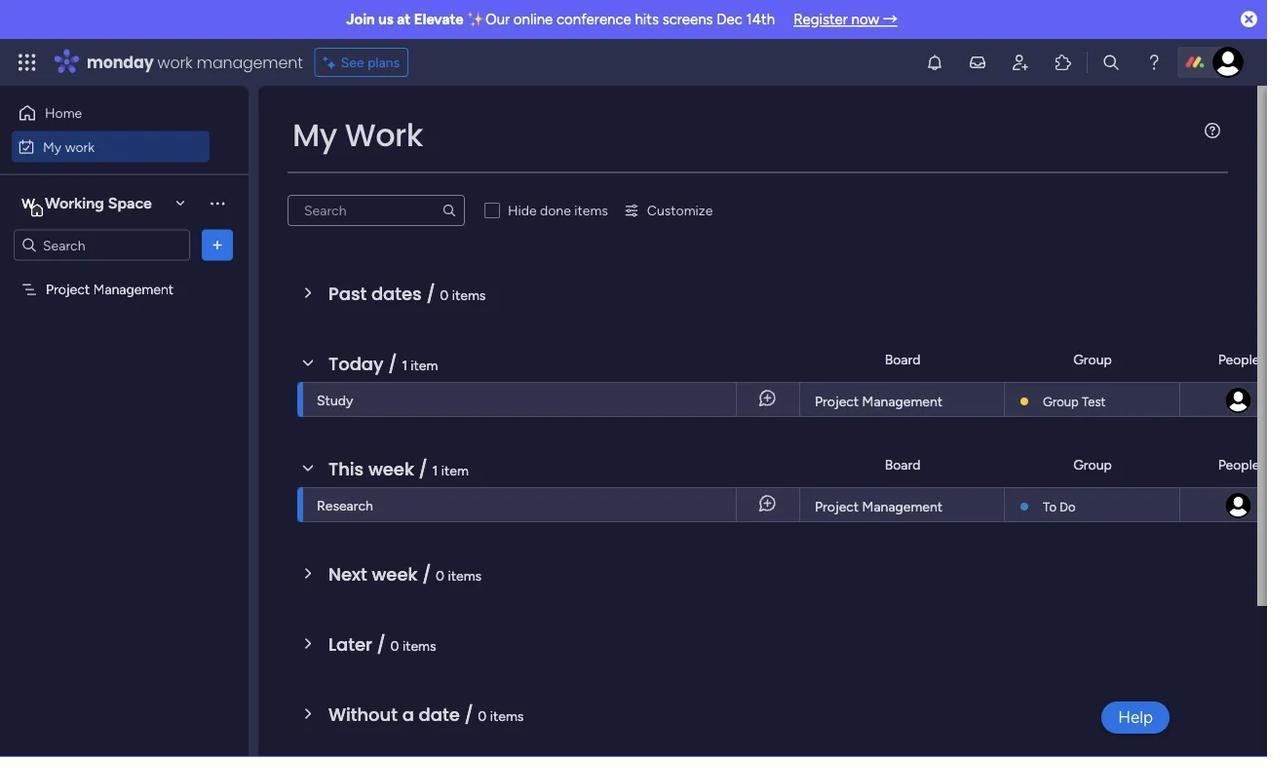 Task type: locate. For each thing, give the bounding box(es) containing it.
management
[[197, 51, 303, 73]]

group
[[1074, 352, 1112, 368], [1043, 394, 1079, 410], [1074, 457, 1112, 473]]

people for 1
[[1219, 352, 1260, 368]]

item
[[411, 357, 438, 373], [442, 462, 469, 479]]

1 vertical spatial people
[[1219, 457, 1260, 473]]

option
[[0, 272, 249, 276]]

1 right this
[[433, 462, 438, 479]]

work down home
[[65, 138, 95, 155]]

0 right the later
[[391, 638, 399, 654]]

1 inside today / 1 item
[[402, 357, 408, 373]]

test
[[1082, 394, 1106, 410]]

notifications image
[[925, 53, 945, 72]]

2 vertical spatial group
[[1074, 457, 1112, 473]]

0 right date
[[478, 708, 487, 725]]

1 vertical spatial item
[[442, 462, 469, 479]]

items inside "next week / 0 items"
[[448, 568, 482, 584]]

my
[[293, 114, 337, 157], [43, 138, 62, 155]]

2 vertical spatial project
[[815, 499, 859, 515]]

items inside the later / 0 items
[[403, 638, 436, 654]]

1 vertical spatial management
[[863, 393, 943, 410]]

0 horizontal spatial my
[[43, 138, 62, 155]]

project
[[46, 281, 90, 298], [815, 393, 859, 410], [815, 499, 859, 515]]

work
[[158, 51, 193, 73], [65, 138, 95, 155]]

conference
[[557, 11, 632, 28]]

1 vertical spatial 1
[[433, 462, 438, 479]]

1 vertical spatial project management
[[815, 393, 943, 410]]

management
[[93, 281, 174, 298], [863, 393, 943, 410], [863, 499, 943, 515]]

my work button
[[12, 131, 210, 162]]

2 board from the top
[[885, 457, 921, 473]]

work right monday
[[158, 51, 193, 73]]

0 vertical spatial 1
[[402, 357, 408, 373]]

my down home
[[43, 138, 62, 155]]

without
[[329, 703, 398, 727]]

1 horizontal spatial work
[[158, 51, 193, 73]]

board
[[885, 352, 921, 368], [885, 457, 921, 473]]

this week / 1 item
[[329, 457, 469, 482]]

0 vertical spatial board
[[885, 352, 921, 368]]

0
[[440, 287, 449, 303], [436, 568, 445, 584], [391, 638, 399, 654], [478, 708, 487, 725]]

0 vertical spatial item
[[411, 357, 438, 373]]

home button
[[12, 98, 210, 129]]

1 vertical spatial project management link
[[812, 489, 993, 524]]

project management inside list box
[[46, 281, 174, 298]]

group left test
[[1043, 394, 1079, 410]]

0 vertical spatial group
[[1074, 352, 1112, 368]]

0 vertical spatial management
[[93, 281, 174, 298]]

select product image
[[18, 53, 37, 72]]

without a date / 0 items
[[329, 703, 524, 727]]

0 vertical spatial project management
[[46, 281, 174, 298]]

0 inside "next week / 0 items"
[[436, 568, 445, 584]]

us
[[379, 11, 394, 28]]

1
[[402, 357, 408, 373], [433, 462, 438, 479]]

online
[[514, 11, 553, 28]]

project inside list box
[[46, 281, 90, 298]]

Filter dashboard by text search field
[[288, 195, 465, 226]]

project for first "project management" link
[[815, 393, 859, 410]]

bob builder image
[[1213, 47, 1244, 78]]

week right next
[[372, 562, 418, 587]]

people
[[1219, 352, 1260, 368], [1219, 457, 1260, 473]]

research
[[317, 497, 373, 514]]

next
[[329, 562, 367, 587]]

project management link
[[812, 383, 993, 418], [812, 489, 993, 524]]

1 horizontal spatial 1
[[433, 462, 438, 479]]

my inside button
[[43, 138, 62, 155]]

management inside list box
[[93, 281, 174, 298]]

1 vertical spatial group
[[1043, 394, 1079, 410]]

0 vertical spatial project management link
[[812, 383, 993, 418]]

None search field
[[288, 195, 465, 226]]

week right this
[[368, 457, 414, 482]]

study
[[317, 392, 353, 409]]

1 vertical spatial project
[[815, 393, 859, 410]]

later
[[329, 632, 372, 657]]

0 vertical spatial work
[[158, 51, 193, 73]]

Search in workspace field
[[41, 234, 163, 256]]

workspace options image
[[208, 193, 227, 213]]

0 right dates
[[440, 287, 449, 303]]

work inside my work button
[[65, 138, 95, 155]]

1 inside the this week / 1 item
[[433, 462, 438, 479]]

my for my work
[[43, 138, 62, 155]]

item inside today / 1 item
[[411, 357, 438, 373]]

a
[[402, 703, 414, 727]]

later / 0 items
[[329, 632, 436, 657]]

project management list box
[[0, 269, 249, 569]]

1 people from the top
[[1219, 352, 1260, 368]]

hide
[[508, 202, 537, 219]]

1 vertical spatial board
[[885, 457, 921, 473]]

group up do
[[1074, 457, 1112, 473]]

0 up the later / 0 items
[[436, 568, 445, 584]]

group up test
[[1074, 352, 1112, 368]]

2 people from the top
[[1219, 457, 1260, 473]]

now
[[852, 11, 880, 28]]

0 horizontal spatial item
[[411, 357, 438, 373]]

0 vertical spatial people
[[1219, 352, 1260, 368]]

0 vertical spatial project
[[46, 281, 90, 298]]

hide done items
[[508, 202, 608, 219]]

2 vertical spatial project management
[[815, 499, 943, 515]]

0 horizontal spatial work
[[65, 138, 95, 155]]

2 vertical spatial management
[[863, 499, 943, 515]]

/
[[427, 281, 436, 306], [388, 352, 397, 376], [419, 457, 428, 482], [422, 562, 431, 587], [377, 632, 386, 657], [465, 703, 474, 727]]

dates
[[371, 281, 422, 306]]

/ right this
[[419, 457, 428, 482]]

items
[[575, 202, 608, 219], [452, 287, 486, 303], [448, 568, 482, 584], [403, 638, 436, 654], [490, 708, 524, 725]]

✨
[[467, 11, 482, 28]]

1 board from the top
[[885, 352, 921, 368]]

project management
[[46, 281, 174, 298], [815, 393, 943, 410], [815, 499, 943, 515]]

0 vertical spatial week
[[368, 457, 414, 482]]

past dates / 0 items
[[329, 281, 486, 306]]

1 horizontal spatial item
[[442, 462, 469, 479]]

hits
[[635, 11, 659, 28]]

management for 2nd "project management" link from the top
[[863, 499, 943, 515]]

my work
[[293, 114, 423, 157]]

1 horizontal spatial my
[[293, 114, 337, 157]]

working space
[[45, 194, 152, 213]]

project management for 2nd "project management" link from the top
[[815, 499, 943, 515]]

week
[[368, 457, 414, 482], [372, 562, 418, 587]]

see
[[341, 54, 364, 71]]

/ right today
[[388, 352, 397, 376]]

1 vertical spatial week
[[372, 562, 418, 587]]

1 vertical spatial work
[[65, 138, 95, 155]]

2 project management link from the top
[[812, 489, 993, 524]]

my left work
[[293, 114, 337, 157]]

item inside the this week / 1 item
[[442, 462, 469, 479]]

board for /
[[885, 457, 921, 473]]

group for 1
[[1074, 352, 1112, 368]]

plans
[[368, 54, 400, 71]]

1 right today
[[402, 357, 408, 373]]

/ right the later
[[377, 632, 386, 657]]

customize button
[[616, 195, 721, 226]]

0 horizontal spatial 1
[[402, 357, 408, 373]]



Task type: vqa. For each thing, say whether or not it's contained in the screenshot.
any related to project
no



Task type: describe. For each thing, give the bounding box(es) containing it.
next week / 0 items
[[329, 562, 482, 587]]

week for next
[[372, 562, 418, 587]]

elevate
[[414, 11, 464, 28]]

past
[[329, 281, 367, 306]]

→
[[883, 11, 898, 28]]

monday
[[87, 51, 154, 73]]

help image
[[1145, 53, 1164, 72]]

work
[[345, 114, 423, 157]]

join us at elevate ✨ our online conference hits screens dec 14th
[[346, 11, 775, 28]]

monday work management
[[87, 51, 303, 73]]

board for 1
[[885, 352, 921, 368]]

/ right next
[[422, 562, 431, 587]]

to
[[1043, 499, 1057, 515]]

today
[[329, 352, 384, 376]]

help button
[[1102, 702, 1170, 734]]

search image
[[442, 203, 457, 218]]

people for /
[[1219, 457, 1260, 473]]

project for 2nd "project management" link from the top
[[815, 499, 859, 515]]

week for this
[[368, 457, 414, 482]]

dec
[[717, 11, 743, 28]]

menu image
[[1205, 123, 1221, 138]]

space
[[108, 194, 152, 213]]

/ right dates
[[427, 281, 436, 306]]

register now →
[[794, 11, 898, 28]]

today / 1 item
[[329, 352, 438, 376]]

done
[[540, 202, 571, 219]]

our
[[486, 11, 510, 28]]

/ right date
[[465, 703, 474, 727]]

items inside past dates / 0 items
[[452, 287, 486, 303]]

this
[[329, 457, 364, 482]]

screens
[[663, 11, 713, 28]]

0 inside the later / 0 items
[[391, 638, 399, 654]]

0 inside without a date / 0 items
[[478, 708, 487, 725]]

see plans
[[341, 54, 400, 71]]

working
[[45, 194, 104, 213]]

workspace image
[[19, 193, 38, 214]]

join
[[346, 11, 375, 28]]

help
[[1119, 708, 1154, 728]]

0 inside past dates / 0 items
[[440, 287, 449, 303]]

workspace selection element
[[19, 192, 155, 217]]

home
[[45, 105, 82, 121]]

group test
[[1043, 394, 1106, 410]]

1 project management link from the top
[[812, 383, 993, 418]]

management for first "project management" link
[[863, 393, 943, 410]]

see plans button
[[315, 48, 409, 77]]

my work
[[43, 138, 95, 155]]

14th
[[747, 11, 775, 28]]

apps image
[[1054, 53, 1074, 72]]

to do
[[1043, 499, 1076, 515]]

inbox image
[[968, 53, 988, 72]]

w
[[22, 195, 35, 212]]

items inside without a date / 0 items
[[490, 708, 524, 725]]

project management for first "project management" link
[[815, 393, 943, 410]]

my for my work
[[293, 114, 337, 157]]

date
[[419, 703, 460, 727]]

work for monday
[[158, 51, 193, 73]]

group for /
[[1074, 457, 1112, 473]]

do
[[1060, 499, 1076, 515]]

register
[[794, 11, 848, 28]]

invite members image
[[1011, 53, 1031, 72]]

register now → link
[[794, 11, 898, 28]]

search everything image
[[1102, 53, 1121, 72]]

options image
[[208, 235, 227, 255]]

at
[[397, 11, 411, 28]]

customize
[[647, 202, 713, 219]]

work for my
[[65, 138, 95, 155]]



